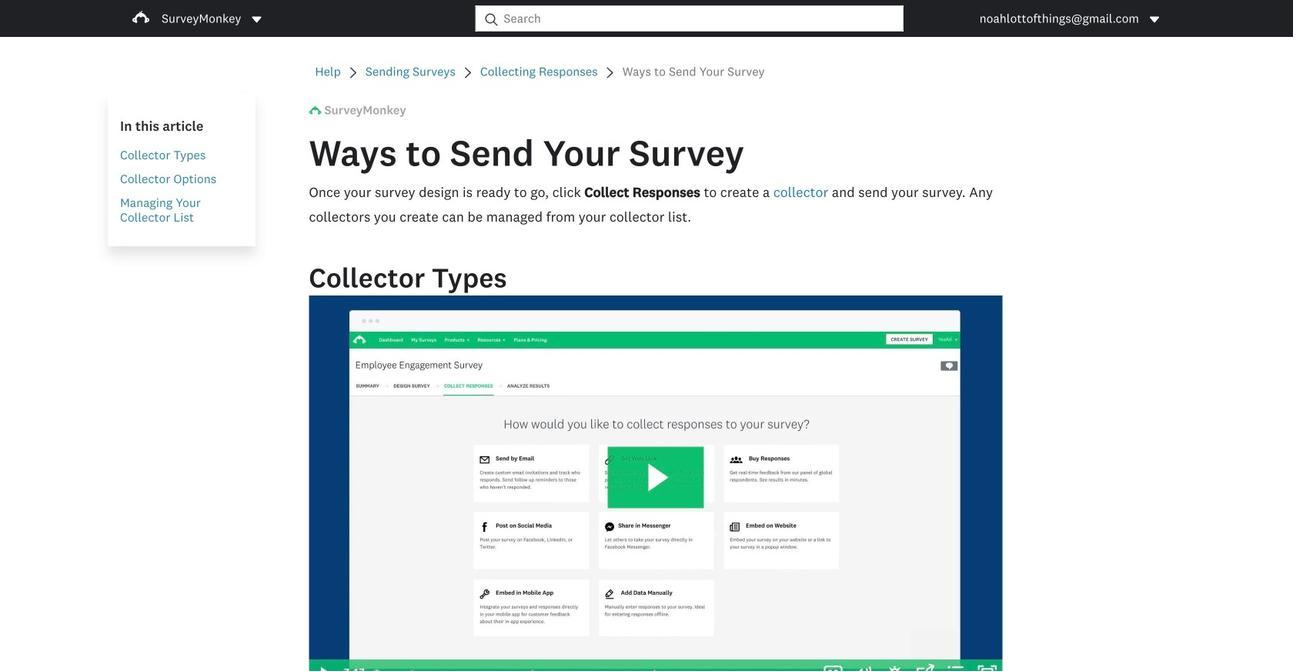 Task type: describe. For each thing, give the bounding box(es) containing it.
playbar slider
[[365, 660, 818, 671]]



Task type: locate. For each thing, give the bounding box(es) containing it.
open image
[[251, 13, 263, 26], [252, 17, 261, 23]]

search image
[[485, 13, 498, 26], [485, 13, 498, 26]]

Search text field
[[498, 6, 903, 31]]

chapter markers toolbar
[[377, 660, 810, 671]]

open image
[[1149, 13, 1161, 26], [1150, 17, 1159, 23]]

video element
[[309, 296, 1003, 671]]



